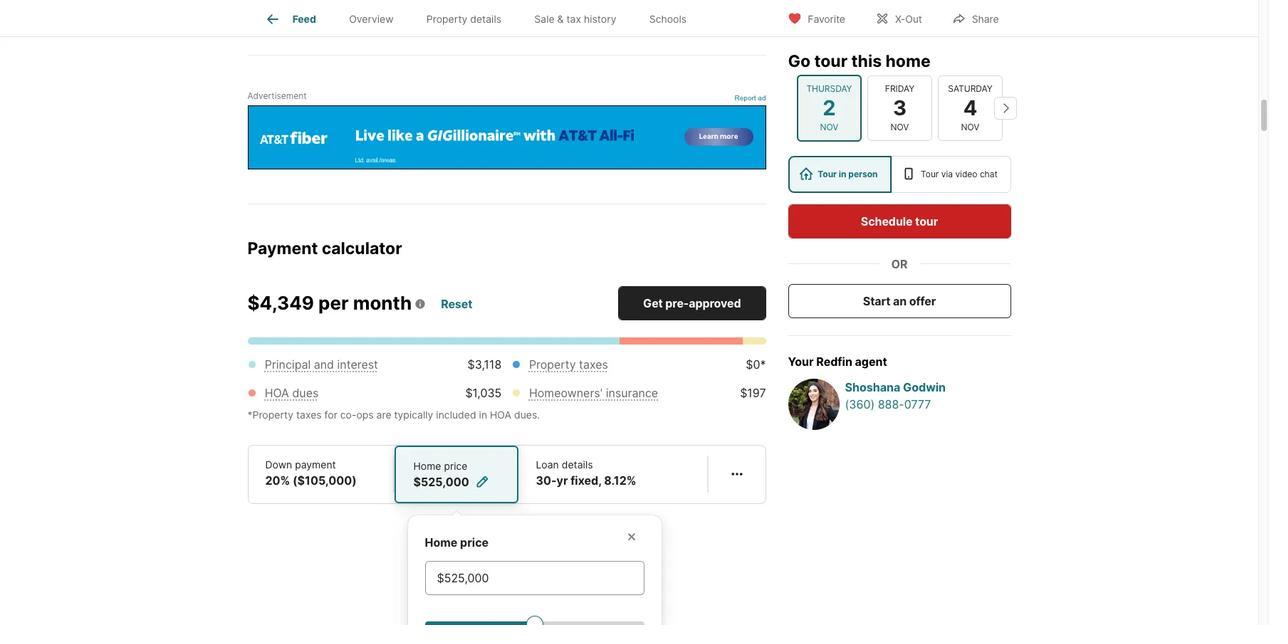 Task type: locate. For each thing, give the bounding box(es) containing it.
home down "$525,000"
[[425, 536, 458, 550]]

tax
[[567, 13, 582, 25]]

home price
[[414, 460, 468, 472], [425, 536, 489, 550]]

nov
[[820, 122, 839, 133], [891, 122, 909, 133], [961, 122, 980, 133]]

this
[[852, 51, 882, 71]]

home up "$525,000"
[[414, 460, 442, 472]]

start
[[864, 294, 891, 309]]

1 nov from the left
[[820, 122, 839, 133]]

hoa up *property
[[265, 386, 289, 400]]

$0*
[[746, 358, 767, 372]]

approved
[[689, 296, 741, 311]]

home price inside "tooltip"
[[425, 536, 489, 550]]

1 horizontal spatial hoa
[[490, 409, 512, 421]]

1 horizontal spatial tour
[[916, 215, 939, 229]]

0 horizontal spatial taxes
[[296, 409, 322, 421]]

0 vertical spatial taxes
[[579, 358, 609, 372]]

tab list containing feed
[[248, 0, 715, 36]]

tour
[[818, 169, 837, 180], [921, 169, 940, 180]]

0 vertical spatial tour
[[815, 51, 848, 71]]

payment calculator
[[248, 239, 402, 259]]

hoa dues link
[[265, 386, 319, 400]]

schedule tour button
[[789, 205, 1012, 239]]

1 horizontal spatial property
[[529, 358, 576, 372]]

homeowners' insurance link
[[529, 386, 659, 400]]

1 vertical spatial details
[[562, 459, 593, 471]]

none text field inside home price "tooltip"
[[437, 570, 632, 587]]

down payment 20% ($105,000)
[[265, 459, 357, 488]]

in
[[839, 169, 847, 180], [479, 409, 488, 421]]

nov down 3
[[891, 122, 909, 133]]

get pre-approved button
[[618, 286, 767, 321]]

property taxes
[[529, 358, 609, 372]]

0 horizontal spatial nov
[[820, 122, 839, 133]]

details inside tab
[[471, 13, 502, 25]]

shoshana godwin (360) 888-0777
[[846, 381, 946, 412]]

1 horizontal spatial tour
[[921, 169, 940, 180]]

0 vertical spatial details
[[471, 13, 502, 25]]

tour right schedule
[[916, 215, 939, 229]]

person
[[849, 169, 878, 180]]

your
[[789, 355, 814, 369]]

ops
[[357, 409, 374, 421]]

0 vertical spatial in
[[839, 169, 847, 180]]

godwin
[[904, 381, 946, 395]]

interest
[[337, 358, 378, 372]]

nov inside friday 3 nov
[[891, 122, 909, 133]]

schedule
[[862, 215, 913, 229]]

taxes for property
[[579, 358, 609, 372]]

co-
[[340, 409, 357, 421]]

tab list
[[248, 0, 715, 36]]

chat
[[981, 169, 998, 180]]

tour for tour in person
[[818, 169, 837, 180]]

taxes
[[579, 358, 609, 372], [296, 409, 322, 421]]

3 nov from the left
[[961, 122, 980, 133]]

are
[[377, 409, 392, 421]]

2 horizontal spatial nov
[[961, 122, 980, 133]]

taxes for *property
[[296, 409, 322, 421]]

in inside tour in person option
[[839, 169, 847, 180]]

($105,000)
[[293, 474, 357, 488]]

home
[[886, 51, 931, 71]]

down
[[265, 459, 292, 471]]

in down $1,035
[[479, 409, 488, 421]]

nov inside saturday 4 nov
[[961, 122, 980, 133]]

report ad
[[735, 94, 766, 102]]

2 tour from the left
[[921, 169, 940, 180]]

go
[[789, 51, 811, 71]]

property for property taxes
[[529, 358, 576, 372]]

offer
[[910, 294, 937, 309]]

details inside loan details 30-yr fixed, 8.12%
[[562, 459, 593, 471]]

fixed,
[[571, 474, 602, 488]]

0 horizontal spatial property
[[427, 13, 468, 25]]

$197
[[741, 386, 767, 400]]

list box
[[789, 156, 1012, 193]]

report
[[735, 94, 757, 102]]

0 horizontal spatial tour
[[815, 51, 848, 71]]

1 horizontal spatial details
[[562, 459, 593, 471]]

share button
[[941, 3, 1012, 32]]

price up "$525,000"
[[444, 460, 468, 472]]

next image
[[995, 97, 1017, 120]]

redfin
[[817, 355, 853, 369]]

tour up thursday
[[815, 51, 848, 71]]

loan
[[536, 459, 559, 471]]

principal and interest
[[265, 358, 378, 372]]

0 horizontal spatial tour
[[818, 169, 837, 180]]

property
[[427, 13, 468, 25], [529, 358, 576, 372]]

*property
[[248, 409, 294, 421]]

$4,349
[[248, 292, 314, 314]]

0 horizontal spatial in
[[479, 409, 488, 421]]

tour left "via"
[[921, 169, 940, 180]]

hoa dues
[[265, 386, 319, 400]]

1 vertical spatial property
[[529, 358, 576, 372]]

in left person
[[839, 169, 847, 180]]

schedule tour
[[862, 215, 939, 229]]

1 vertical spatial home price
[[425, 536, 489, 550]]

feed
[[293, 13, 316, 25]]

home
[[414, 460, 442, 472], [425, 536, 458, 550]]

$3,118
[[468, 358, 502, 372]]

1 horizontal spatial nov
[[891, 122, 909, 133]]

0 horizontal spatial hoa
[[265, 386, 289, 400]]

hoa
[[265, 386, 289, 400], [490, 409, 512, 421]]

home price up "$525,000"
[[414, 460, 468, 472]]

1 vertical spatial taxes
[[296, 409, 322, 421]]

nov down 2
[[820, 122, 839, 133]]

x-out
[[896, 12, 923, 25]]

1 vertical spatial in
[[479, 409, 488, 421]]

x-
[[896, 12, 906, 25]]

home inside "tooltip"
[[425, 536, 458, 550]]

principal
[[265, 358, 311, 372]]

20%
[[265, 474, 290, 488]]

nov inside thursday 2 nov
[[820, 122, 839, 133]]

start an offer
[[864, 294, 937, 309]]

hoa left dues.
[[490, 409, 512, 421]]

nov for 4
[[961, 122, 980, 133]]

shoshana
[[846, 381, 901, 395]]

1 vertical spatial price
[[460, 536, 489, 550]]

1 horizontal spatial in
[[839, 169, 847, 180]]

share
[[973, 12, 1000, 25]]

home price down "$525,000"
[[425, 536, 489, 550]]

details up fixed,
[[562, 459, 593, 471]]

and
[[314, 358, 334, 372]]

principal and interest link
[[265, 358, 378, 372]]

tour inside button
[[916, 215, 939, 229]]

property inside tab
[[427, 13, 468, 25]]

2 nov from the left
[[891, 122, 909, 133]]

details left sale
[[471, 13, 502, 25]]

888-
[[879, 398, 905, 412]]

nov for 3
[[891, 122, 909, 133]]

1 tour from the left
[[818, 169, 837, 180]]

dues.
[[515, 409, 540, 421]]

1 horizontal spatial taxes
[[579, 358, 609, 372]]

None text field
[[437, 570, 632, 587]]

list box containing tour in person
[[789, 156, 1012, 193]]

image of shoshana godwin image
[[789, 379, 840, 430]]

None button
[[797, 75, 862, 142], [868, 75, 933, 141], [938, 75, 1003, 141], [797, 75, 862, 142], [868, 75, 933, 141], [938, 75, 1003, 141]]

history
[[584, 13, 617, 25]]

tour left person
[[818, 169, 837, 180]]

tour for go
[[815, 51, 848, 71]]

homeowners' insurance
[[529, 386, 659, 400]]

tour for tour via video chat
[[921, 169, 940, 180]]

taxes down dues
[[296, 409, 322, 421]]

0 horizontal spatial details
[[471, 13, 502, 25]]

4
[[964, 95, 978, 120]]

1 vertical spatial home
[[425, 536, 458, 550]]

0777
[[905, 398, 932, 412]]

reset
[[441, 297, 473, 312]]

nov down 4
[[961, 122, 980, 133]]

details
[[471, 13, 502, 25], [562, 459, 593, 471]]

0 vertical spatial property
[[427, 13, 468, 25]]

1 vertical spatial tour
[[916, 215, 939, 229]]

homeowners'
[[529, 386, 603, 400]]

saturday 4 nov
[[948, 83, 993, 133]]

tour via video chat
[[921, 169, 998, 180]]

tour via video chat option
[[892, 156, 1012, 193]]

30-
[[536, 474, 557, 488]]

price down "$525,000"
[[460, 536, 489, 550]]

price
[[444, 460, 468, 472], [460, 536, 489, 550]]

taxes up homeowners' insurance link
[[579, 358, 609, 372]]



Task type: vqa. For each thing, say whether or not it's contained in the screenshot.
right the in
yes



Task type: describe. For each thing, give the bounding box(es) containing it.
Home Price Slider range field
[[425, 616, 645, 626]]

favorite
[[808, 12, 846, 25]]

(360) 888-0777 link
[[846, 396, 1012, 413]]

month
[[353, 292, 412, 314]]

friday
[[885, 83, 915, 94]]

loan details 30-yr fixed, 8.12%
[[536, 459, 637, 488]]

&
[[558, 13, 564, 25]]

schools
[[650, 13, 687, 25]]

schools tab
[[633, 2, 704, 36]]

$1,035
[[466, 386, 502, 400]]

property details tab
[[410, 2, 518, 36]]

feed link
[[264, 11, 316, 28]]

get pre-approved
[[644, 296, 741, 311]]

sale
[[535, 13, 555, 25]]

shoshana godwin link
[[846, 379, 1012, 396]]

$4,349 per month
[[248, 292, 412, 314]]

0 vertical spatial home price
[[414, 460, 468, 472]]

$525,000
[[414, 475, 469, 489]]

out
[[906, 12, 923, 25]]

8.12%
[[605, 474, 637, 488]]

an
[[894, 294, 907, 309]]

overview tab
[[333, 2, 410, 36]]

property for property details
[[427, 13, 468, 25]]

ad
[[759, 94, 766, 102]]

price inside "tooltip"
[[460, 536, 489, 550]]

or
[[892, 257, 908, 272]]

per
[[319, 292, 349, 314]]

*property taxes for co-ops are typically included in hoa dues.
[[248, 409, 540, 421]]

details for property details
[[471, 13, 502, 25]]

thursday 2 nov
[[807, 83, 852, 133]]

0 vertical spatial hoa
[[265, 386, 289, 400]]

home price tooltip
[[408, 504, 927, 626]]

advertisement
[[248, 91, 307, 101]]

sale & tax history tab
[[518, 2, 633, 36]]

typically
[[394, 409, 434, 421]]

overview
[[349, 13, 394, 25]]

3
[[893, 95, 907, 120]]

video
[[956, 169, 978, 180]]

tour for schedule
[[916, 215, 939, 229]]

dues
[[292, 386, 319, 400]]

x-out button
[[864, 3, 935, 32]]

1 vertical spatial hoa
[[490, 409, 512, 421]]

2
[[823, 95, 836, 120]]

property taxes link
[[529, 358, 609, 372]]

get
[[644, 296, 663, 311]]

insurance
[[606, 386, 659, 400]]

property details
[[427, 13, 502, 25]]

agent
[[856, 355, 888, 369]]

0 vertical spatial home
[[414, 460, 442, 472]]

favorite button
[[776, 3, 858, 32]]

go tour this home
[[789, 51, 931, 71]]

(360)
[[846, 398, 875, 412]]

start an offer button
[[789, 284, 1012, 319]]

nov for 2
[[820, 122, 839, 133]]

payment
[[295, 459, 336, 471]]

reset button
[[441, 292, 473, 317]]

tour in person option
[[789, 156, 892, 193]]

payment
[[248, 239, 318, 259]]

report ad button
[[735, 94, 766, 105]]

details for loan details 30-yr fixed, 8.12%
[[562, 459, 593, 471]]

via
[[942, 169, 954, 180]]

your redfin agent
[[789, 355, 888, 369]]

0 vertical spatial price
[[444, 460, 468, 472]]

ad region
[[248, 105, 766, 170]]

yr
[[557, 474, 568, 488]]

thursday
[[807, 83, 852, 94]]

included
[[436, 409, 477, 421]]

tour in person
[[818, 169, 878, 180]]

calculator
[[322, 239, 402, 259]]

sale & tax history
[[535, 13, 617, 25]]

pre-
[[666, 296, 689, 311]]

for
[[325, 409, 338, 421]]



